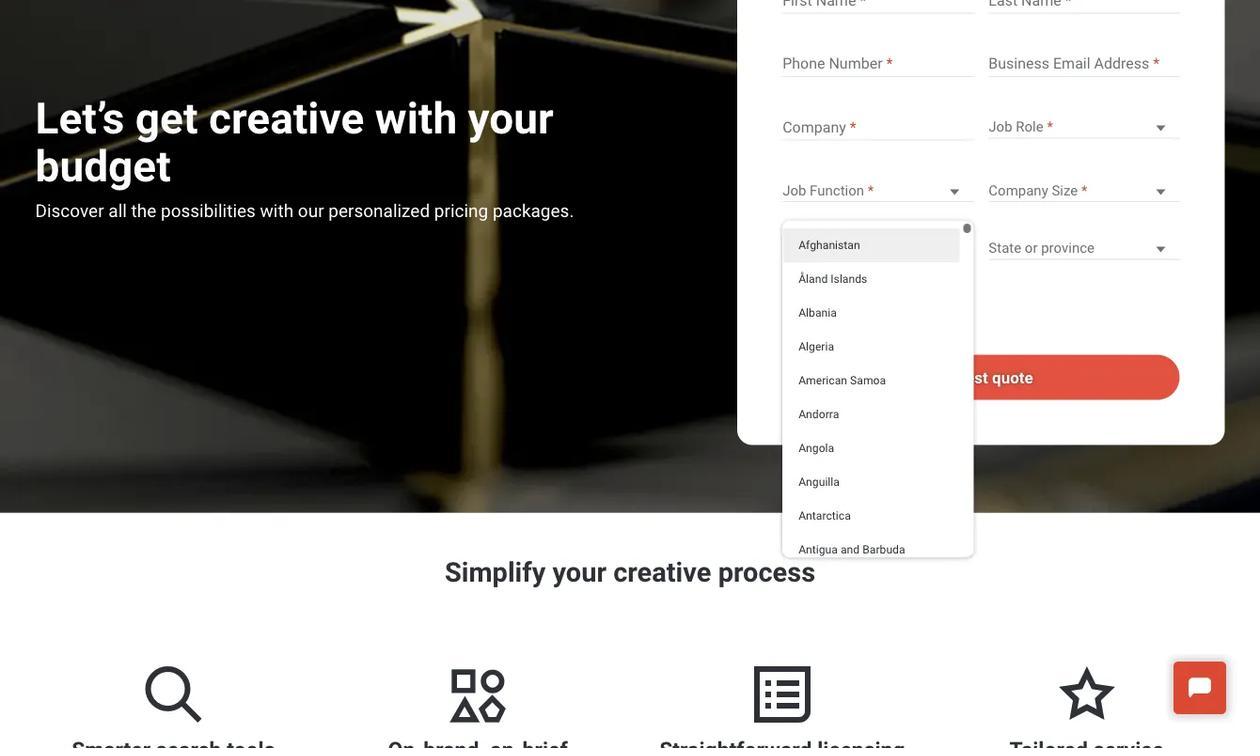 Task type: describe. For each thing, give the bounding box(es) containing it.
keep
[[815, 279, 842, 293]]

simplify
[[445, 557, 546, 589]]

united states
[[783, 240, 867, 256]]

1 vertical spatial your
[[553, 557, 607, 589]]

country
[[783, 223, 819, 235]]

creative for your
[[613, 557, 712, 589]]

keep me updated with newsletters, editorial highlights, events, and product updates.
[[815, 279, 936, 339]]

simplify your creative process
[[445, 557, 816, 589]]

request quote
[[929, 368, 1033, 387]]

request
[[929, 368, 988, 387]]

budget
[[35, 141, 171, 191]]

*
[[821, 223, 826, 235]]

star image
[[1042, 648, 1132, 739]]

and
[[914, 310, 935, 324]]

editorial
[[883, 295, 927, 309]]

creative for get
[[209, 93, 364, 144]]

united
[[783, 240, 823, 256]]

me
[[845, 279, 862, 293]]

let's get creative with your budget
[[35, 93, 554, 191]]

request quote button
[[783, 355, 1180, 400]]

your inside let's get creative with your budget
[[468, 93, 554, 144]]

Business Email Address text field
[[989, 54, 1180, 77]]

quote
[[992, 368, 1033, 387]]

First Name text field
[[783, 0, 974, 14]]



Task type: locate. For each thing, give the bounding box(es) containing it.
blog image
[[433, 648, 523, 739]]

let's get creative with your budget banner
[[0, 0, 1260, 516]]

0 vertical spatial creative
[[209, 93, 364, 144]]

1 vertical spatial with
[[913, 279, 936, 293]]

0 horizontal spatial creative
[[209, 93, 364, 144]]

with inside let's get creative with your budget
[[375, 93, 457, 144]]

search image
[[128, 648, 219, 739]]

Last Name text field
[[989, 0, 1180, 14]]

with for updated
[[913, 279, 936, 293]]

1 horizontal spatial creative
[[613, 557, 712, 589]]

let's
[[35, 93, 125, 144]]

with
[[375, 93, 457, 144], [913, 279, 936, 293]]

with for creative
[[375, 93, 457, 144]]

1 vertical spatial creative
[[613, 557, 712, 589]]

newsletters,
[[815, 295, 880, 309]]

country *
[[783, 223, 826, 235]]

get
[[135, 93, 198, 144]]

creative
[[209, 93, 364, 144], [613, 557, 712, 589]]

your
[[468, 93, 554, 144], [553, 557, 607, 589]]

0 vertical spatial your
[[468, 93, 554, 144]]

updates.
[[860, 325, 907, 339]]

document image
[[737, 648, 828, 739]]

highlights,
[[815, 310, 870, 324]]

states
[[827, 240, 867, 256]]

process
[[718, 557, 816, 589]]

updated
[[865, 279, 910, 293]]

product
[[815, 325, 857, 339]]

Phone Number text field
[[783, 54, 974, 77]]

with inside keep me updated with newsletters, editorial highlights, events, and product updates.
[[913, 279, 936, 293]]

Company text field
[[783, 118, 974, 141]]

0 vertical spatial with
[[375, 93, 457, 144]]

1 horizontal spatial with
[[913, 279, 936, 293]]

creative inside let's get creative with your budget
[[209, 93, 364, 144]]

0 horizontal spatial with
[[375, 93, 457, 144]]

events,
[[873, 310, 911, 324]]



Task type: vqa. For each thing, say whether or not it's contained in the screenshot.
simplify your creative process
yes



